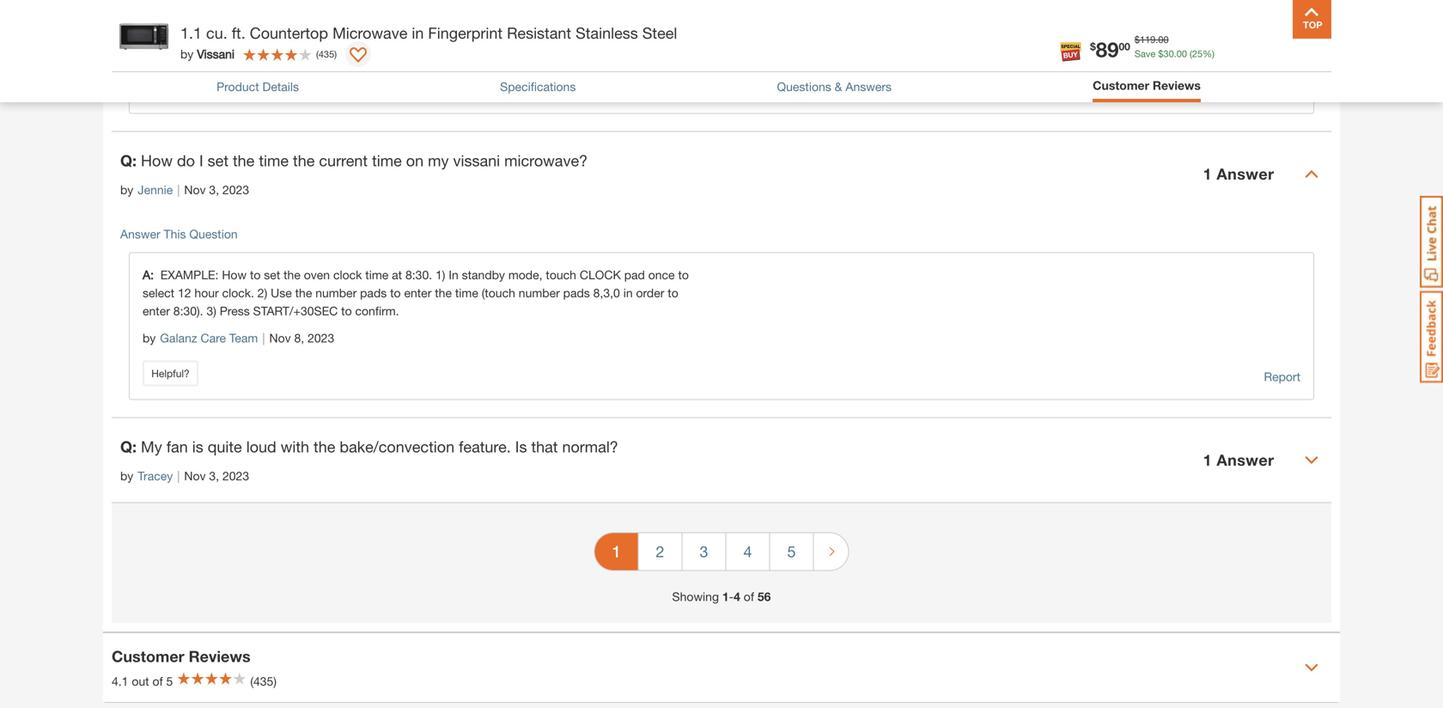Task type: vqa. For each thing, say whether or not it's contained in the screenshot.
do How
yes



Task type: describe. For each thing, give the bounding box(es) containing it.
the right with
[[314, 438, 335, 456]]

2 number from the left
[[519, 286, 560, 300]]

| right tracey
[[177, 469, 180, 483]]

save
[[1135, 48, 1156, 59]]

normal?
[[562, 438, 619, 456]]

1 vertical spatial enter
[[143, 304, 170, 318]]

in
[[449, 268, 459, 282]]

5 link
[[770, 533, 813, 570]]

( 435 )
[[316, 48, 337, 60]]

(touch
[[482, 286, 515, 300]]

the right i
[[233, 151, 255, 170]]

119
[[1140, 34, 1156, 45]]

)
[[334, 48, 337, 60]]

3 link
[[683, 533, 726, 570]]

$ for 89
[[1091, 40, 1096, 52]]

1 for how do i set the time the current time on my vissani microwave?
[[1204, 165, 1213, 183]]

q: my fan is quite loud with the bake/convection feature. is that normal?
[[120, 438, 619, 456]]

0 vertical spatial reviews
[[1153, 78, 1201, 92]]

0 horizontal spatial set
[[208, 151, 229, 170]]

the left current
[[293, 151, 315, 170]]

clock.
[[222, 286, 254, 300]]

nov down the is
[[184, 469, 206, 483]]

jennie
[[138, 183, 173, 197]]

out
[[132, 674, 149, 688]]

touch
[[546, 268, 577, 282]]

fingerprint
[[428, 24, 503, 42]]

to up 2)
[[250, 268, 261, 282]]

1 vertical spatial of
[[153, 674, 163, 688]]

i
[[199, 151, 203, 170]]

set inside example: how to set the oven clock time at 8:30. 1) in standby mode, touch clock pad once to select 12 hour clock. 2) use the number pads to enter the time (touch number pads 8,3,0 in order to enter 8:30). 3) press start/+30sec to confirm.
[[264, 268, 280, 282]]

cu.
[[206, 24, 227, 42]]

galanz for by galanz care team | nov 8, 2023
[[160, 331, 197, 345]]

0 vertical spatial enter
[[404, 286, 432, 300]]

confirm.
[[355, 304, 399, 318]]

25
[[1193, 48, 1203, 59]]

time down in at the top left of page
[[455, 286, 479, 300]]

use
[[271, 286, 292, 300]]

1 horizontal spatial .
[[1174, 48, 1177, 59]]

how for do
[[141, 151, 173, 170]]

q: for q: my fan is quite loud with the bake/convection feature. is that normal?
[[120, 438, 137, 456]]

answer for how do i set the time the current time on my vissani microwave?
[[1217, 165, 1275, 183]]

at
[[392, 268, 402, 282]]

display image
[[350, 47, 367, 64]]

time left at
[[365, 268, 389, 282]]

with
[[281, 438, 309, 456]]

1 vertical spatial answer
[[120, 227, 160, 241]]

top button
[[1293, 0, 1332, 39]]

answer this question link
[[120, 227, 238, 241]]

questions element
[[112, 0, 1332, 503]]

navigation containing 2
[[594, 520, 849, 588]]

that
[[531, 438, 558, 456]]

my
[[141, 438, 162, 456]]

1.1
[[180, 24, 202, 42]]

30
[[1164, 48, 1174, 59]]

1 pads from the left
[[360, 286, 387, 300]]

mode,
[[509, 268, 543, 282]]

my
[[428, 151, 449, 170]]

by left by vissani
[[143, 45, 156, 59]]

0 horizontal spatial 5
[[166, 674, 173, 688]]

showing 1 - 4 of 56
[[672, 590, 771, 604]]

clock
[[333, 268, 362, 282]]

8:30).
[[173, 304, 203, 318]]

by down "1.1" at the top
[[180, 47, 194, 61]]

caret image
[[1305, 661, 1319, 675]]

oven
[[304, 268, 330, 282]]

1)
[[436, 268, 445, 282]]

report
[[1264, 370, 1301, 384]]

2 vertical spatial 1
[[723, 590, 729, 604]]

435
[[319, 48, 334, 60]]

5 inside "link"
[[788, 542, 796, 561]]

the up use
[[284, 268, 301, 282]]

1.1 cu. ft. countertop microwave in fingerprint resistant stainless steel
[[180, 24, 677, 42]]

&
[[835, 79, 843, 94]]

2 horizontal spatial 00
[[1177, 48, 1188, 59]]

feature.
[[459, 438, 511, 456]]

current
[[319, 151, 368, 170]]

report button
[[1264, 368, 1301, 386]]

by galanz care team | nov 9, 2023
[[143, 45, 334, 59]]

1 horizontal spatial 00
[[1159, 34, 1169, 45]]

a:
[[143, 268, 160, 282]]

product
[[217, 79, 259, 94]]

1 number from the left
[[316, 286, 357, 300]]

0 horizontal spatial customer reviews
[[112, 647, 251, 666]]

2023 up question
[[223, 183, 249, 197]]

galanz care team button for nov 9, 2023
[[160, 43, 258, 62]]

care for nov 9, 2023
[[201, 45, 226, 59]]

$ 119 . 00 save $ 30 . 00 ( 25 %)
[[1135, 34, 1215, 59]]

ft.
[[232, 24, 246, 42]]

fan
[[166, 438, 188, 456]]

question
[[189, 227, 238, 241]]

%)
[[1203, 48, 1215, 59]]

do
[[177, 151, 195, 170]]

this
[[164, 227, 186, 241]]

product image image
[[116, 9, 172, 64]]

care for nov 8, 2023
[[201, 331, 226, 345]]

2 ( from the left
[[316, 48, 319, 60]]

in inside example: how to set the oven clock time at 8:30. 1) in standby mode, touch clock pad once to select 12 hour clock. 2) use the number pads to enter the time (touch number pads 8,3,0 in order to enter 8:30). 3) press start/+30sec to confirm.
[[624, 286, 633, 300]]

vissani
[[453, 151, 500, 170]]

q: how do i set the time the current time on my vissani microwave?
[[120, 151, 588, 170]]

2023 down quite
[[223, 469, 249, 483]]

order
[[636, 286, 665, 300]]

4 link
[[727, 533, 770, 570]]

(435)
[[250, 674, 277, 688]]

2 link
[[639, 533, 682, 570]]

galanz care team button for nov 8, 2023
[[160, 329, 258, 348]]

once
[[649, 268, 675, 282]]

| left 8,
[[262, 331, 265, 345]]

nov left 8,
[[269, 331, 291, 345]]

time left current
[[259, 151, 289, 170]]

by for how do i set the time the current time on my vissani microwave?
[[120, 183, 133, 197]]

bake/convection
[[340, 438, 455, 456]]

team for nov 8, 2023
[[229, 331, 258, 345]]

details
[[263, 79, 299, 94]]

specifications
[[500, 79, 576, 94]]

quite
[[208, 438, 242, 456]]

the up start/+30sec
[[295, 286, 312, 300]]



Task type: locate. For each thing, give the bounding box(es) containing it.
care down 3)
[[201, 331, 226, 345]]

product details button
[[217, 78, 299, 96], [217, 78, 299, 96]]

reviews up (435)
[[189, 647, 251, 666]]

1 vertical spatial customer reviews
[[112, 647, 251, 666]]

-
[[729, 590, 734, 604]]

jennie button
[[138, 181, 173, 199]]

by jennie | nov 3, 2023
[[120, 183, 249, 197]]

$ inside $ 89 00
[[1091, 40, 1096, 52]]

1 vertical spatial set
[[264, 268, 280, 282]]

helpful? button
[[143, 361, 199, 386]]

0 horizontal spatial number
[[316, 286, 357, 300]]

by for example: how to set the oven clock time at 8:30. 1) in standby mode, touch clock pad once to select 12 hour clock. 2) use the number pads to enter the time (touch number pads 8,3,0 in order to enter 8:30). 3) press start/+30sec to confirm.
[[143, 331, 156, 345]]

1 care from the top
[[201, 45, 226, 59]]

the down 1)
[[435, 286, 452, 300]]

0 vertical spatial team
[[229, 45, 258, 59]]

1 caret image from the top
[[1305, 167, 1319, 181]]

answer this question
[[120, 227, 238, 241]]

0 vertical spatial 1
[[1204, 165, 1213, 183]]

1 vertical spatial reviews
[[189, 647, 251, 666]]

customer up 4.1 out of 5
[[112, 647, 184, 666]]

example: how to set the oven clock time at 8:30. 1) in standby mode, touch clock pad once to select 12 hour clock. 2) use the number pads to enter the time (touch number pads 8,3,0 in order to enter 8:30). 3) press start/+30sec to confirm.
[[143, 268, 689, 318]]

standby
[[462, 268, 505, 282]]

by tracey | nov 3, 2023
[[120, 469, 249, 483]]

0 horizontal spatial customer
[[112, 647, 184, 666]]

56
[[758, 590, 771, 604]]

$ right save
[[1159, 48, 1164, 59]]

( right 9,
[[316, 48, 319, 60]]

1 horizontal spatial pads
[[563, 286, 590, 300]]

microwave
[[333, 24, 408, 42]]

1 for my fan is quite loud with the bake/convection feature. is that normal?
[[1204, 451, 1213, 469]]

set right i
[[208, 151, 229, 170]]

questions & answers
[[777, 79, 892, 94]]

(
[[1190, 48, 1193, 59], [316, 48, 319, 60]]

in
[[412, 24, 424, 42], [624, 286, 633, 300]]

2 caret image from the top
[[1305, 453, 1319, 467]]

0 horizontal spatial .
[[1156, 34, 1159, 45]]

1 horizontal spatial 4
[[744, 542, 752, 561]]

start/+30sec
[[253, 304, 338, 318]]

showing
[[672, 590, 719, 604]]

( left %)
[[1190, 48, 1193, 59]]

1 answer for q: how do i set the time the current time on my vissani microwave?
[[1204, 165, 1275, 183]]

how up clock. on the top left
[[222, 268, 247, 282]]

00 right the 30 on the top right of page
[[1177, 48, 1188, 59]]

1 vertical spatial galanz
[[160, 331, 197, 345]]

1 3, from the top
[[209, 183, 219, 197]]

5 right out
[[166, 674, 173, 688]]

of left the 56
[[744, 590, 754, 604]]

0 horizontal spatial how
[[141, 151, 173, 170]]

0 horizontal spatial in
[[412, 24, 424, 42]]

resistant
[[507, 24, 572, 42]]

1 horizontal spatial set
[[264, 268, 280, 282]]

2 care from the top
[[201, 331, 226, 345]]

2 team from the top
[[229, 331, 258, 345]]

is
[[515, 438, 527, 456]]

q: left my
[[120, 438, 137, 456]]

5 right 4 'link'
[[788, 542, 796, 561]]

galanz down 8:30).
[[160, 331, 197, 345]]

select
[[143, 286, 175, 300]]

0 vertical spatial q:
[[120, 151, 137, 170]]

nov down i
[[184, 183, 206, 197]]

care
[[201, 45, 226, 59], [201, 331, 226, 345]]

loud
[[246, 438, 276, 456]]

0 vertical spatial customer reviews
[[1093, 78, 1201, 92]]

1 vertical spatial team
[[229, 331, 258, 345]]

team down "press" in the top of the page
[[229, 331, 258, 345]]

care down cu.
[[201, 45, 226, 59]]

clock
[[580, 268, 621, 282]]

tracey
[[138, 469, 173, 483]]

example:
[[160, 268, 219, 282]]

1 horizontal spatial how
[[222, 268, 247, 282]]

0 vertical spatial .
[[1156, 34, 1159, 45]]

0 vertical spatial care
[[201, 45, 226, 59]]

4.1 out of 5
[[112, 674, 173, 688]]

0 horizontal spatial of
[[153, 674, 163, 688]]

2 q: from the top
[[120, 438, 137, 456]]

1 horizontal spatial customer reviews
[[1093, 78, 1201, 92]]

1 horizontal spatial $
[[1135, 34, 1140, 45]]

0 vertical spatial 1 answer
[[1204, 165, 1275, 183]]

00
[[1159, 34, 1169, 45], [1119, 40, 1131, 52], [1177, 48, 1188, 59]]

3, for quite
[[209, 469, 219, 483]]

in left fingerprint
[[412, 24, 424, 42]]

galanz for by galanz care team | nov 9, 2023
[[160, 45, 197, 59]]

1 horizontal spatial reviews
[[1153, 78, 1201, 92]]

caret image for how do i set the time the current time on my vissani microwave?
[[1305, 167, 1319, 181]]

3)
[[207, 304, 216, 318]]

$ left save
[[1091, 40, 1096, 52]]

galanz care team button down 3)
[[160, 329, 258, 348]]

1
[[1204, 165, 1213, 183], [1204, 451, 1213, 469], [723, 590, 729, 604]]

1 horizontal spatial customer
[[1093, 78, 1150, 92]]

by galanz care team | nov 8, 2023
[[143, 331, 334, 345]]

specifications button
[[500, 78, 576, 96], [500, 78, 576, 96]]

answer for my fan is quite loud with the bake/convection feature. is that normal?
[[1217, 451, 1275, 469]]

questions
[[777, 79, 832, 94]]

1 galanz care team button from the top
[[160, 43, 258, 62]]

1 horizontal spatial 5
[[788, 542, 796, 561]]

1 horizontal spatial number
[[519, 286, 560, 300]]

2 3, from the top
[[209, 469, 219, 483]]

3, up question
[[209, 183, 219, 197]]

1 vertical spatial 1 answer
[[1204, 451, 1275, 469]]

3,
[[209, 183, 219, 197], [209, 469, 219, 483]]

2023 right 8,
[[308, 331, 334, 345]]

customer reviews up 4.1 out of 5
[[112, 647, 251, 666]]

1 vertical spatial caret image
[[1305, 453, 1319, 467]]

12
[[178, 286, 191, 300]]

1 vertical spatial galanz care team button
[[160, 329, 258, 348]]

nov left 9,
[[269, 45, 291, 59]]

of
[[744, 590, 754, 604], [153, 674, 163, 688]]

00 left save
[[1119, 40, 1131, 52]]

.
[[1156, 34, 1159, 45], [1174, 48, 1177, 59]]

1 horizontal spatial (
[[1190, 48, 1193, 59]]

1 horizontal spatial of
[[744, 590, 754, 604]]

0 vertical spatial answer
[[1217, 165, 1275, 183]]

on
[[406, 151, 424, 170]]

galanz care team button down cu.
[[160, 43, 258, 62]]

3, for set
[[209, 183, 219, 197]]

1 answer
[[1204, 165, 1275, 183], [1204, 451, 1275, 469]]

0 horizontal spatial 4
[[734, 590, 741, 604]]

00 up the 30 on the top right of page
[[1159, 34, 1169, 45]]

customer reviews button
[[1093, 76, 1201, 98], [1093, 76, 1201, 95]]

0 vertical spatial 3,
[[209, 183, 219, 197]]

1 vertical spatial q:
[[120, 438, 137, 456]]

caret image for my fan is quite loud with the bake/convection feature. is that normal?
[[1305, 453, 1319, 467]]

feedback link image
[[1420, 290, 1444, 383]]

0 vertical spatial of
[[744, 590, 754, 604]]

4 right 3
[[744, 542, 752, 561]]

answer
[[1217, 165, 1275, 183], [120, 227, 160, 241], [1217, 451, 1275, 469]]

by up helpful?
[[143, 331, 156, 345]]

0 vertical spatial customer
[[1093, 78, 1150, 92]]

4 inside 'link'
[[744, 542, 752, 561]]

helpful?
[[151, 368, 190, 380]]

q: for q: how do i set the time the current time on my vissani microwave?
[[120, 151, 137, 170]]

to right once
[[678, 268, 689, 282]]

to left confirm.
[[341, 304, 352, 318]]

reviews down the 30 on the top right of page
[[1153, 78, 1201, 92]]

customer reviews down save
[[1093, 78, 1201, 92]]

0 vertical spatial galanz
[[160, 45, 197, 59]]

2)
[[258, 286, 267, 300]]

by vissani
[[180, 47, 235, 61]]

q: left do
[[120, 151, 137, 170]]

4 left the 56
[[734, 590, 741, 604]]

enter down select
[[143, 304, 170, 318]]

to down at
[[390, 286, 401, 300]]

number
[[316, 286, 357, 300], [519, 286, 560, 300]]

2 galanz care team button from the top
[[160, 329, 258, 348]]

1 horizontal spatial in
[[624, 286, 633, 300]]

how for to
[[222, 268, 247, 282]]

countertop
[[250, 24, 328, 42]]

1 vertical spatial in
[[624, 286, 633, 300]]

( inside the $ 119 . 00 save $ 30 . 00 ( 25 %)
[[1190, 48, 1193, 59]]

1 vertical spatial 1
[[1204, 451, 1213, 469]]

1 vertical spatial .
[[1174, 48, 1177, 59]]

2
[[656, 542, 665, 561]]

customer down $ 89 00
[[1093, 78, 1150, 92]]

microwave?
[[505, 151, 588, 170]]

0 horizontal spatial 00
[[1119, 40, 1131, 52]]

89
[[1096, 37, 1119, 61]]

00 inside $ 89 00
[[1119, 40, 1131, 52]]

galanz down "1.1" at the top
[[160, 45, 197, 59]]

0 vertical spatial how
[[141, 151, 173, 170]]

how left do
[[141, 151, 173, 170]]

| right jennie
[[177, 183, 180, 197]]

steel
[[643, 24, 677, 42]]

enter down 8:30.
[[404, 286, 432, 300]]

1 vertical spatial how
[[222, 268, 247, 282]]

stainless
[[576, 24, 638, 42]]

1 vertical spatial 5
[[166, 674, 173, 688]]

2 pads from the left
[[563, 286, 590, 300]]

pads down touch
[[563, 286, 590, 300]]

enter
[[404, 286, 432, 300], [143, 304, 170, 318]]

caret image
[[1305, 167, 1319, 181], [1305, 453, 1319, 467]]

1 horizontal spatial enter
[[404, 286, 432, 300]]

hour
[[195, 286, 219, 300]]

0 horizontal spatial (
[[316, 48, 319, 60]]

1 1 answer from the top
[[1204, 165, 1275, 183]]

8:30.
[[406, 268, 432, 282]]

0 vertical spatial 5
[[788, 542, 796, 561]]

2 vertical spatial answer
[[1217, 451, 1275, 469]]

0 vertical spatial caret image
[[1305, 167, 1319, 181]]

0 horizontal spatial $
[[1091, 40, 1096, 52]]

8,3,0
[[594, 286, 620, 300]]

live chat image
[[1420, 196, 1444, 288]]

of right out
[[153, 674, 163, 688]]

vissani
[[197, 47, 235, 61]]

1 team from the top
[[229, 45, 258, 59]]

4.1
[[112, 674, 128, 688]]

1 vertical spatial 4
[[734, 590, 741, 604]]

1 answer for q: my fan is quite loud with the bake/convection feature. is that normal?
[[1204, 451, 1275, 469]]

is
[[192, 438, 203, 456]]

in down "pad"
[[624, 286, 633, 300]]

0 horizontal spatial pads
[[360, 286, 387, 300]]

by left jennie
[[120, 183, 133, 197]]

|
[[262, 45, 265, 59], [177, 183, 180, 197], [262, 331, 265, 345], [177, 469, 180, 483]]

2023 right 9,
[[308, 45, 334, 59]]

time left on
[[372, 151, 402, 170]]

9,
[[294, 45, 304, 59]]

2 1 answer from the top
[[1204, 451, 1275, 469]]

questions & answers button
[[777, 78, 892, 96], [777, 78, 892, 96]]

number down clock
[[316, 286, 357, 300]]

set
[[208, 151, 229, 170], [264, 268, 280, 282]]

5
[[788, 542, 796, 561], [166, 674, 173, 688]]

0 vertical spatial set
[[208, 151, 229, 170]]

1 vertical spatial customer
[[112, 647, 184, 666]]

| down countertop
[[262, 45, 265, 59]]

8,
[[294, 331, 304, 345]]

3, down quite
[[209, 469, 219, 483]]

2 galanz from the top
[[160, 331, 197, 345]]

0 vertical spatial in
[[412, 24, 424, 42]]

1 vertical spatial 3,
[[209, 469, 219, 483]]

team down ft.
[[229, 45, 258, 59]]

0 horizontal spatial enter
[[143, 304, 170, 318]]

set up use
[[264, 268, 280, 282]]

by left tracey
[[120, 469, 133, 483]]

$ up save
[[1135, 34, 1140, 45]]

$
[[1135, 34, 1140, 45], [1091, 40, 1096, 52], [1159, 48, 1164, 59]]

1 vertical spatial care
[[201, 331, 226, 345]]

navigation
[[594, 520, 849, 588]]

tracey button
[[138, 467, 173, 485]]

by for my fan is quite loud with the bake/convection feature. is that normal?
[[120, 469, 133, 483]]

1 galanz from the top
[[160, 45, 197, 59]]

1 q: from the top
[[120, 151, 137, 170]]

1 ( from the left
[[1190, 48, 1193, 59]]

how inside example: how to set the oven clock time at 8:30. 1) in standby mode, touch clock pad once to select 12 hour clock. 2) use the number pads to enter the time (touch number pads 8,3,0 in order to enter 8:30). 3) press start/+30sec to confirm.
[[222, 268, 247, 282]]

$ for 119
[[1135, 34, 1140, 45]]

3
[[700, 542, 709, 561]]

pads up confirm.
[[360, 286, 387, 300]]

0 horizontal spatial reviews
[[189, 647, 251, 666]]

2 horizontal spatial $
[[1159, 48, 1164, 59]]

2023
[[308, 45, 334, 59], [223, 183, 249, 197], [308, 331, 334, 345], [223, 469, 249, 483]]

number down mode,
[[519, 286, 560, 300]]

team for nov 9, 2023
[[229, 45, 258, 59]]

to down once
[[668, 286, 679, 300]]

0 vertical spatial 4
[[744, 542, 752, 561]]

0 vertical spatial galanz care team button
[[160, 43, 258, 62]]



